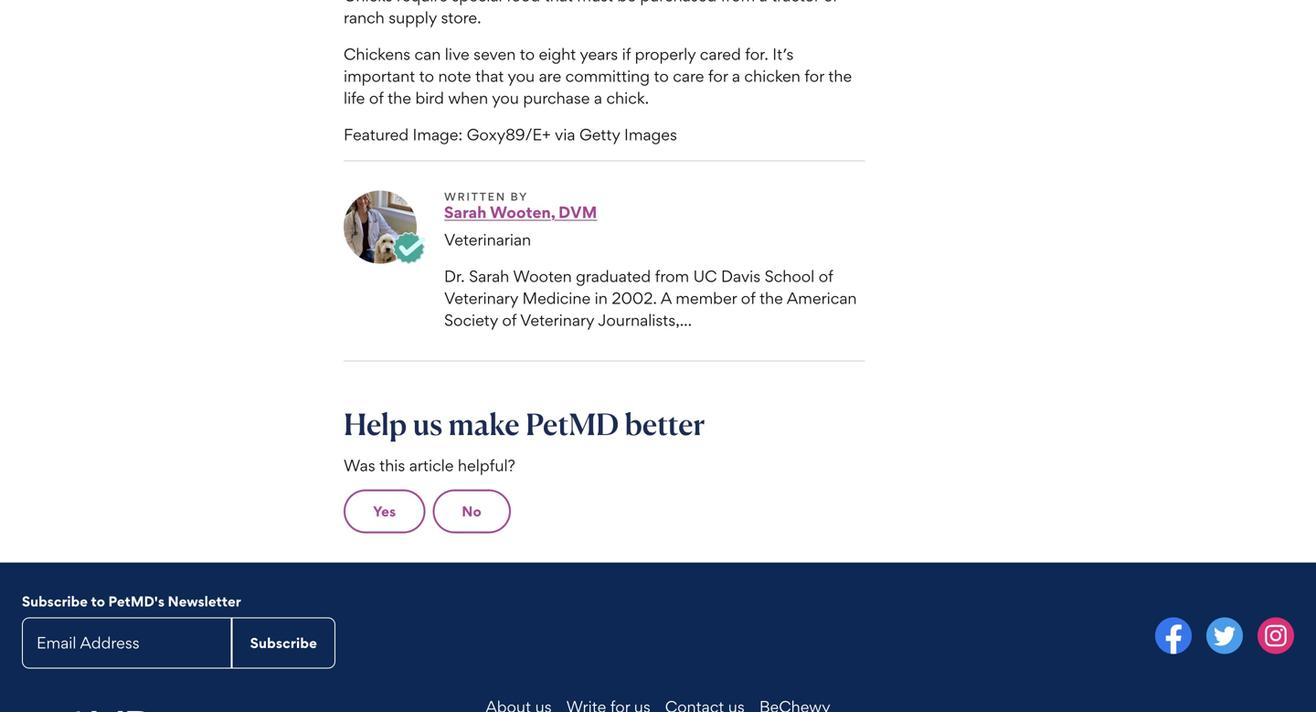 Task type: describe. For each thing, give the bounding box(es) containing it.
instagram image
[[1258, 618, 1295, 654]]

chicken
[[745, 66, 801, 86]]

no button
[[433, 489, 511, 533]]

getty
[[580, 125, 620, 144]]

yes
[[373, 503, 396, 520]]

american
[[787, 288, 857, 308]]

in
[[595, 288, 608, 308]]

2002.
[[612, 288, 657, 308]]

1 vertical spatial you
[[492, 88, 519, 108]]

0 vertical spatial veterinary
[[444, 288, 519, 308]]

uc
[[694, 266, 717, 286]]

help us make petmd better
[[344, 405, 705, 442]]

2 for from the left
[[805, 66, 825, 86]]

graduated
[[576, 266, 651, 286]]

dvm
[[559, 202, 597, 222]]

subscribe button
[[232, 617, 336, 669]]

by
[[511, 190, 529, 203]]

subscribe to petmd's newsletter
[[22, 593, 241, 610]]

1 vertical spatial a
[[594, 88, 603, 108]]

social element
[[666, 618, 1295, 657]]

0 vertical spatial you
[[508, 66, 535, 86]]

of right "society" on the left top of page
[[502, 310, 517, 330]]

subscribe for subscribe to petmd's newsletter
[[22, 593, 88, 610]]

yes button
[[344, 489, 425, 533]]

chick.
[[607, 88, 649, 108]]

note
[[438, 66, 471, 86]]

dr. sarah wooten graduated from uc davis school of veterinary medicine in 2002. a member of the american society of veterinary journalists,...
[[444, 266, 857, 330]]

about petmd element
[[237, 698, 1080, 712]]

subscribe for subscribe
[[250, 634, 317, 651]]

wooten,
[[490, 202, 555, 222]]

society
[[444, 310, 498, 330]]

no
[[462, 503, 482, 520]]

committing
[[566, 66, 650, 86]]

care
[[673, 66, 704, 86]]

better
[[625, 405, 705, 442]]

sarah inside written by sarah wooten, dvm veterinarian
[[444, 202, 487, 222]]

school
[[765, 266, 815, 286]]

was this article helpful?
[[344, 456, 515, 475]]

petmd
[[526, 405, 619, 442]]

images
[[625, 125, 677, 144]]

goxy89/e+
[[467, 125, 551, 144]]

that
[[475, 66, 504, 86]]

of inside chickens can live seven to eight years if properly cared for. it's important to note that you are committing to care for a chicken for the life of the bird when you purchase a chick.
[[369, 88, 384, 108]]

twitter image
[[1207, 618, 1244, 654]]

eight
[[539, 44, 576, 64]]

of up american
[[819, 266, 833, 286]]



Task type: locate. For each thing, give the bounding box(es) containing it.
petmd home image
[[22, 709, 156, 712]]

from
[[655, 266, 690, 286]]

0 horizontal spatial subscribe
[[22, 593, 88, 610]]

newsletter
[[168, 593, 241, 610]]

0 horizontal spatial the
[[388, 88, 411, 108]]

a down "committing"
[[594, 88, 603, 108]]

0 vertical spatial the
[[829, 66, 852, 86]]

you
[[508, 66, 535, 86], [492, 88, 519, 108]]

0 vertical spatial subscribe
[[22, 593, 88, 610]]

sarah inside dr. sarah wooten graduated from uc davis school of veterinary medicine in 2002. a member of the american society of veterinary journalists,...
[[469, 266, 510, 286]]

image:
[[413, 125, 463, 144]]

1 horizontal spatial a
[[732, 66, 741, 86]]

for down cared
[[709, 66, 728, 86]]

cared
[[700, 44, 741, 64]]

for.
[[745, 44, 769, 64]]

sarah wooten, dvm image
[[344, 190, 417, 264]]

1 horizontal spatial subscribe
[[250, 634, 317, 651]]

veterinary
[[444, 288, 519, 308], [520, 310, 595, 330]]

1 vertical spatial subscribe
[[250, 634, 317, 651]]

veterinary down medicine
[[520, 310, 595, 330]]

a
[[732, 66, 741, 86], [594, 88, 603, 108]]

you down that
[[492, 88, 519, 108]]

for right "chicken"
[[805, 66, 825, 86]]

written by sarah wooten, dvm veterinarian
[[444, 190, 597, 249]]

1 horizontal spatial for
[[805, 66, 825, 86]]

was
[[344, 456, 375, 475]]

via
[[555, 125, 576, 144]]

0 vertical spatial a
[[732, 66, 741, 86]]

None email field
[[22, 617, 232, 669]]

1 vertical spatial veterinary
[[520, 310, 595, 330]]

purchase
[[523, 88, 590, 108]]

you left are
[[508, 66, 535, 86]]

veterinarian
[[444, 230, 531, 249]]

0 vertical spatial sarah
[[444, 202, 487, 222]]

important
[[344, 66, 415, 86]]

when
[[448, 88, 488, 108]]

0 horizontal spatial for
[[709, 66, 728, 86]]

are
[[539, 66, 562, 86]]

2 horizontal spatial the
[[829, 66, 852, 86]]

sarah wooten, dvm link
[[444, 202, 597, 222]]

0 horizontal spatial a
[[594, 88, 603, 108]]

1 horizontal spatial veterinary
[[520, 310, 595, 330]]

the inside dr. sarah wooten graduated from uc davis school of veterinary medicine in 2002. a member of the american society of veterinary journalists,...
[[760, 288, 783, 308]]

subscribe
[[22, 593, 88, 610], [250, 634, 317, 651]]

medicine
[[523, 288, 591, 308]]

the down school
[[760, 288, 783, 308]]

1 vertical spatial sarah
[[469, 266, 510, 286]]

article
[[409, 456, 454, 475]]

petmd's
[[108, 593, 165, 610]]

1 vertical spatial the
[[388, 88, 411, 108]]

member
[[676, 288, 737, 308]]

if
[[622, 44, 631, 64]]

help
[[344, 405, 407, 442]]

life
[[344, 88, 365, 108]]

2 vertical spatial the
[[760, 288, 783, 308]]

years
[[580, 44, 618, 64]]

to
[[520, 44, 535, 64], [419, 66, 434, 86], [654, 66, 669, 86], [91, 593, 105, 610]]

the down important
[[388, 88, 411, 108]]

seven
[[474, 44, 516, 64]]

to left eight on the left top of the page
[[520, 44, 535, 64]]

davis
[[721, 266, 761, 286]]

of right life
[[369, 88, 384, 108]]

make
[[449, 405, 520, 442]]

can
[[415, 44, 441, 64]]

to left petmd's
[[91, 593, 105, 610]]

the right "chicken"
[[829, 66, 852, 86]]

it's
[[773, 44, 794, 64]]

properly
[[635, 44, 696, 64]]

sarah right dr.
[[469, 266, 510, 286]]

us
[[413, 405, 443, 442]]

1 horizontal spatial the
[[760, 288, 783, 308]]

helpful?
[[458, 456, 515, 475]]

a down cared
[[732, 66, 741, 86]]

live
[[445, 44, 470, 64]]

for
[[709, 66, 728, 86], [805, 66, 825, 86]]

chickens can live seven to eight years if properly cared for. it's important to note that you are committing to care for a chicken for the life of the bird when you purchase a chick.
[[344, 44, 852, 108]]

chickens
[[344, 44, 411, 64]]

of
[[369, 88, 384, 108], [819, 266, 833, 286], [741, 288, 756, 308], [502, 310, 517, 330]]

featured
[[344, 125, 409, 144]]

subscribe inside button
[[250, 634, 317, 651]]

sarah up veterinarian
[[444, 202, 487, 222]]

to down properly on the top
[[654, 66, 669, 86]]

a
[[661, 288, 672, 308]]

bird
[[416, 88, 444, 108]]

the
[[829, 66, 852, 86], [388, 88, 411, 108], [760, 288, 783, 308]]

featured image: goxy89/e+ via getty images
[[344, 125, 677, 144]]

this
[[380, 456, 405, 475]]

sarah
[[444, 202, 487, 222], [469, 266, 510, 286]]

0 horizontal spatial veterinary
[[444, 288, 519, 308]]

dr.
[[444, 266, 465, 286]]

facebook image
[[1156, 618, 1192, 654]]

1 for from the left
[[709, 66, 728, 86]]

journalists,...
[[598, 310, 692, 330]]

written
[[444, 190, 506, 203]]

wooten
[[513, 266, 572, 286]]

of down davis
[[741, 288, 756, 308]]

to down can
[[419, 66, 434, 86]]

veterinary up "society" on the left top of page
[[444, 288, 519, 308]]



Task type: vqa. For each thing, say whether or not it's contained in the screenshot.
the topmost Subscribe
yes



